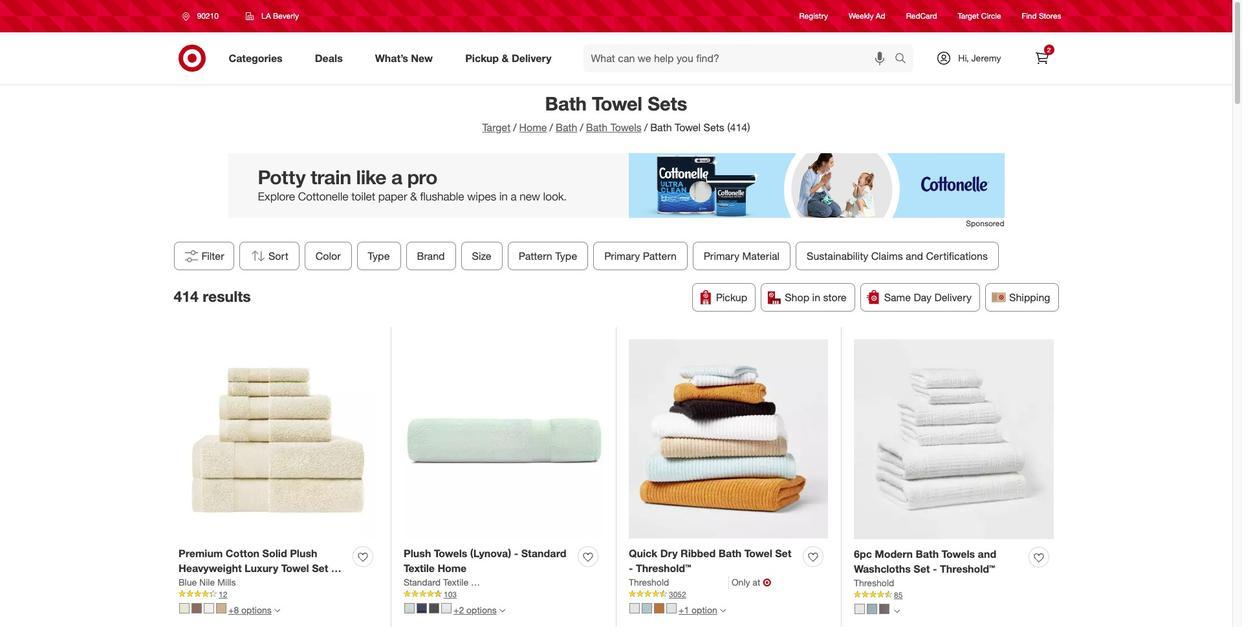 Task type: describe. For each thing, give the bounding box(es) containing it.
shop in store
[[785, 291, 847, 304]]

sort button
[[239, 242, 299, 270]]

and inside 6pc modern bath towels and washcloths set - threshold™
[[978, 548, 997, 561]]

home link
[[519, 121, 547, 134]]

standard textile home
[[404, 577, 495, 588]]

1 vertical spatial sets
[[704, 121, 725, 134]]

bath towels link
[[586, 121, 642, 134]]

2 link
[[1028, 44, 1056, 72]]

ad
[[876, 11, 886, 21]]

claims
[[871, 250, 903, 263]]

search button
[[889, 44, 920, 75]]

registry link
[[800, 11, 828, 22]]

12
[[219, 590, 227, 600]]

sustainability claims and certifications button
[[796, 242, 999, 270]]

weekly
[[849, 11, 874, 21]]

at
[[753, 577, 761, 588]]

primary material button
[[693, 242, 791, 270]]

2 / from the left
[[550, 121, 553, 134]]

103
[[444, 590, 457, 600]]

all colors + 8 more colors element
[[274, 607, 280, 615]]

brand button
[[406, 242, 456, 270]]

ivory image
[[179, 604, 190, 614]]

hi,
[[959, 52, 969, 63]]

results
[[203, 287, 251, 305]]

6pc
[[854, 548, 872, 561]]

+2 options button
[[399, 600, 511, 621]]

redcard link
[[906, 11, 937, 22]]

shop
[[785, 291, 810, 304]]

towels inside bath towel sets target / home / bath / bath towels / bath towel sets (414)
[[611, 121, 642, 134]]

pattern inside pattern type button
[[518, 250, 552, 263]]

towel left (414) on the top
[[675, 121, 701, 134]]

find stores link
[[1022, 11, 1062, 22]]

find stores
[[1022, 11, 1062, 21]]

light gray image
[[630, 604, 640, 614]]

deals link
[[304, 44, 359, 72]]

all colors + 8 more colors image
[[274, 608, 280, 614]]

all colors element
[[894, 607, 900, 615]]

12 link
[[179, 589, 378, 601]]

towels inside 6pc modern bath towels and washcloths set - threshold™
[[942, 548, 975, 561]]

same day delivery
[[884, 291, 972, 304]]

white image
[[855, 605, 865, 615]]

towel up bath towels link
[[592, 92, 643, 115]]

primary pattern
[[604, 250, 676, 263]]

quick
[[629, 547, 658, 560]]

store
[[823, 291, 847, 304]]

home inside plush towels (lynova) - standard textile home
[[438, 562, 467, 575]]

3 / from the left
[[580, 121, 584, 134]]

option
[[692, 605, 717, 616]]

0 vertical spatial sets
[[648, 92, 687, 115]]

+1 option button
[[624, 600, 732, 621]]

advertisement region
[[228, 153, 1005, 218]]

sort
[[268, 250, 288, 263]]

premium cotton solid plush heavyweight luxury towel set by blue nile mills
[[179, 547, 343, 590]]

nile inside premium cotton solid plush heavyweight luxury towel set by blue nile mills
[[204, 577, 222, 590]]

in
[[812, 291, 821, 304]]

pattern type
[[518, 250, 577, 263]]

find
[[1022, 11, 1037, 21]]

sustainability
[[807, 250, 868, 263]]

85
[[894, 591, 903, 600]]

material
[[742, 250, 780, 263]]

- inside the quick dry ribbed bath towel set - threshold™
[[629, 562, 633, 575]]

color
[[315, 250, 340, 263]]

&
[[502, 51, 509, 64]]

aqua image for quick dry ribbed bath towel set - threshold™
[[642, 604, 652, 614]]

day
[[914, 291, 932, 304]]

threshold™ inside 6pc modern bath towels and washcloths set - threshold™
[[940, 563, 995, 576]]

pattern inside primary pattern button
[[643, 250, 676, 263]]

1 horizontal spatial home
[[471, 577, 495, 588]]

categories link
[[218, 44, 299, 72]]

modern
[[875, 548, 913, 561]]

bath inside the quick dry ribbed bath towel set - threshold™
[[719, 547, 742, 560]]

la beverly button
[[237, 5, 307, 28]]

aqua image for 6pc modern bath towels and washcloths set - threshold™
[[867, 605, 877, 615]]

set inside 6pc modern bath towels and washcloths set - threshold™
[[914, 563, 930, 576]]

size
[[472, 250, 491, 263]]

quick dry ribbed bath towel set - threshold™
[[629, 547, 792, 575]]

bath towel sets target / home / bath / bath towels / bath towel sets (414)
[[482, 92, 750, 134]]

103 link
[[404, 589, 603, 601]]

la
[[261, 11, 271, 21]]

ribbed
[[681, 547, 716, 560]]

jeremy
[[972, 52, 1001, 63]]

2
[[1047, 46, 1051, 54]]

+1 option
[[679, 605, 717, 616]]

cotton
[[226, 547, 260, 560]]

circle
[[981, 11, 1001, 21]]

stores
[[1039, 11, 1062, 21]]

bath up bath link
[[545, 92, 587, 115]]

bath right 'home' link
[[556, 121, 577, 134]]

3052 link
[[629, 589, 828, 601]]

0 horizontal spatial threshold
[[629, 577, 669, 588]]

+2 options
[[454, 605, 497, 616]]

blue nile mills
[[179, 577, 236, 588]]

pickup button
[[692, 283, 756, 312]]

only
[[732, 577, 750, 588]]

1 horizontal spatial textile
[[443, 577, 469, 588]]

certifications
[[926, 250, 988, 263]]

textile inside plush towels (lynova) - standard textile home
[[404, 562, 435, 575]]

0 horizontal spatial threshold link
[[629, 576, 729, 589]]

pickup & delivery
[[465, 51, 552, 64]]

4 / from the left
[[644, 121, 648, 134]]

1 horizontal spatial threshold link
[[854, 577, 894, 590]]

bath link
[[556, 121, 577, 134]]

categories
[[229, 51, 283, 64]]

what's
[[375, 51, 408, 64]]

- inside plush towels (lynova) - standard textile home
[[514, 547, 518, 560]]

new
[[411, 51, 433, 64]]

la beverly
[[261, 11, 299, 21]]

+1
[[679, 605, 689, 616]]

blue inside premium cotton solid plush heavyweight luxury towel set by blue nile mills
[[179, 577, 201, 590]]

target inside bath towel sets target / home / bath / bath towels / bath towel sets (414)
[[482, 121, 511, 134]]



Task type: locate. For each thing, give the bounding box(es) containing it.
pickup & delivery link
[[454, 44, 568, 72]]

¬
[[763, 576, 772, 589]]

/ right bath towels link
[[644, 121, 648, 134]]

premium cotton solid plush heavyweight luxury towel set by blue nile mills link
[[179, 547, 347, 590]]

textile up standard textile home
[[404, 562, 435, 575]]

0 horizontal spatial aqua image
[[642, 604, 652, 614]]

mills
[[217, 577, 236, 588], [225, 577, 248, 590]]

brand
[[417, 250, 445, 263]]

threshold™ up 85 link
[[940, 563, 995, 576]]

aqua image
[[642, 604, 652, 614], [867, 605, 877, 615]]

0 horizontal spatial options
[[241, 605, 272, 616]]

pattern
[[518, 250, 552, 263], [643, 250, 676, 263]]

standard
[[521, 547, 567, 560], [404, 577, 441, 588]]

3052
[[669, 590, 686, 600]]

1 vertical spatial and
[[978, 548, 997, 561]]

threshold down washcloths
[[854, 578, 894, 589]]

1 vertical spatial pickup
[[716, 291, 748, 304]]

color button
[[304, 242, 351, 270]]

414
[[174, 287, 199, 305]]

standard textile home link
[[404, 576, 495, 589]]

0 horizontal spatial white image
[[204, 604, 214, 614]]

plush inside premium cotton solid plush heavyweight luxury towel set by blue nile mills
[[290, 547, 317, 560]]

hi, jeremy
[[959, 52, 1001, 63]]

- down quick
[[629, 562, 633, 575]]

set inside the quick dry ribbed bath towel set - threshold™
[[775, 547, 792, 560]]

1 horizontal spatial towels
[[611, 121, 642, 134]]

premium
[[179, 547, 223, 560]]

1 primary from the left
[[604, 250, 640, 263]]

only at ¬
[[732, 576, 772, 589]]

home left bath link
[[519, 121, 547, 134]]

2 options from the left
[[467, 605, 497, 616]]

mills up 12
[[217, 577, 236, 588]]

0 horizontal spatial textile
[[404, 562, 435, 575]]

hazelnut image
[[216, 604, 226, 614]]

pickup for pickup
[[716, 291, 748, 304]]

bath inside 6pc modern bath towels and washcloths set - threshold™
[[916, 548, 939, 561]]

0 vertical spatial delivery
[[512, 51, 552, 64]]

taupe image
[[192, 604, 202, 614]]

/ left 'home' link
[[513, 121, 517, 134]]

target
[[958, 11, 979, 21], [482, 121, 511, 134]]

all colors + 2 more colors element
[[499, 607, 505, 615]]

1 vertical spatial target
[[482, 121, 511, 134]]

1 horizontal spatial threshold™
[[940, 563, 995, 576]]

threshold link up 3052
[[629, 576, 729, 589]]

1 horizontal spatial standard
[[521, 547, 567, 560]]

(414)
[[727, 121, 750, 134]]

options inside dropdown button
[[467, 605, 497, 616]]

1 plush from the left
[[290, 547, 317, 560]]

sea image
[[417, 604, 427, 614]]

90210 button
[[174, 5, 232, 28]]

and right claims
[[906, 250, 923, 263]]

0 vertical spatial and
[[906, 250, 923, 263]]

towels up advertisement region
[[611, 121, 642, 134]]

pickup for pickup & delivery
[[465, 51, 499, 64]]

filter button
[[174, 242, 234, 270]]

pickup down primary material at the top right of the page
[[716, 291, 748, 304]]

target circle
[[958, 11, 1001, 21]]

towel up 'at'
[[745, 547, 772, 560]]

1 / from the left
[[513, 121, 517, 134]]

delivery for pickup & delivery
[[512, 51, 552, 64]]

standard up sea image
[[404, 577, 441, 588]]

1 horizontal spatial and
[[978, 548, 997, 561]]

and inside 'sustainability claims and certifications' button
[[906, 250, 923, 263]]

white image right smoked pearl image
[[441, 604, 452, 614]]

search
[[889, 53, 920, 66]]

+8 options
[[228, 605, 272, 616]]

primary for primary material
[[704, 250, 739, 263]]

options left all colors + 2 more colors element
[[467, 605, 497, 616]]

bath right bath link
[[586, 121, 608, 134]]

2 horizontal spatial set
[[914, 563, 930, 576]]

2 vertical spatial home
[[471, 577, 495, 588]]

towel inside premium cotton solid plush heavyweight luxury towel set by blue nile mills
[[281, 562, 309, 575]]

target circle link
[[958, 11, 1001, 22]]

1 type from the left
[[368, 250, 390, 263]]

0 horizontal spatial towels
[[434, 547, 467, 560]]

90210
[[197, 11, 219, 21]]

mills up the '+8'
[[225, 577, 248, 590]]

luxury
[[245, 562, 278, 575]]

1 horizontal spatial -
[[629, 562, 633, 575]]

0 horizontal spatial -
[[514, 547, 518, 560]]

+8
[[228, 605, 239, 616]]

blue nile mills link
[[179, 576, 236, 589]]

towels up 85 link
[[942, 548, 975, 561]]

- right (lynova) on the bottom left of the page
[[514, 547, 518, 560]]

0 horizontal spatial primary
[[604, 250, 640, 263]]

size button
[[461, 242, 502, 270]]

threshold™ inside the quick dry ribbed bath towel set - threshold™
[[636, 562, 691, 575]]

delivery inside button
[[935, 291, 972, 304]]

target left 'home' link
[[482, 121, 511, 134]]

home inside bath towel sets target / home / bath / bath towels / bath towel sets (414)
[[519, 121, 547, 134]]

sets
[[648, 92, 687, 115], [704, 121, 725, 134]]

bath right modern
[[916, 548, 939, 561]]

options for towel
[[241, 605, 272, 616]]

1 horizontal spatial aqua image
[[867, 605, 877, 615]]

target left circle
[[958, 11, 979, 21]]

1 options from the left
[[241, 605, 272, 616]]

mist image
[[404, 604, 415, 614]]

smoked pearl image
[[429, 604, 439, 614]]

6pc modern bath towels and washcloths set - threshold™
[[854, 548, 997, 576]]

premium cotton solid plush heavyweight luxury towel set by blue nile mills image
[[179, 340, 378, 539], [179, 340, 378, 539]]

0 horizontal spatial home
[[438, 562, 467, 575]]

(lynova)
[[470, 547, 511, 560]]

dry
[[660, 547, 678, 560]]

1 horizontal spatial primary
[[704, 250, 739, 263]]

0 horizontal spatial delivery
[[512, 51, 552, 64]]

heavyweight
[[179, 562, 242, 575]]

weekly ad
[[849, 11, 886, 21]]

sponsored
[[966, 219, 1005, 228]]

primary inside primary pattern button
[[604, 250, 640, 263]]

0 horizontal spatial type
[[368, 250, 390, 263]]

1 horizontal spatial set
[[775, 547, 792, 560]]

delivery for same day delivery
[[935, 291, 972, 304]]

gold image
[[654, 604, 665, 614]]

and up 85 link
[[978, 548, 997, 561]]

1 horizontal spatial delivery
[[935, 291, 972, 304]]

white image
[[666, 604, 677, 614]]

standard inside plush towels (lynova) - standard textile home
[[521, 547, 567, 560]]

towel
[[592, 92, 643, 115], [675, 121, 701, 134], [745, 547, 772, 560], [281, 562, 309, 575]]

plush towels (lynova) - standard textile home
[[404, 547, 567, 575]]

2 white image from the left
[[441, 604, 452, 614]]

1 horizontal spatial threshold
[[854, 578, 894, 589]]

threshold link
[[629, 576, 729, 589], [854, 577, 894, 590]]

pickup
[[465, 51, 499, 64], [716, 291, 748, 304]]

delivery right day in the right of the page
[[935, 291, 972, 304]]

home up standard textile home
[[438, 562, 467, 575]]

aqua image left gold image
[[642, 604, 652, 614]]

0 vertical spatial pickup
[[465, 51, 499, 64]]

white image
[[204, 604, 214, 614], [441, 604, 452, 614]]

delivery right "&"
[[512, 51, 552, 64]]

1 horizontal spatial plush
[[404, 547, 431, 560]]

+2
[[454, 605, 464, 616]]

1 pattern from the left
[[518, 250, 552, 263]]

options inside dropdown button
[[241, 605, 272, 616]]

plush right the solid
[[290, 547, 317, 560]]

beverly
[[273, 11, 299, 21]]

threshold up gold image
[[629, 577, 669, 588]]

delivery
[[512, 51, 552, 64], [935, 291, 972, 304]]

1 vertical spatial delivery
[[935, 291, 972, 304]]

1 horizontal spatial sets
[[704, 121, 725, 134]]

primary inside the primary material "button"
[[704, 250, 739, 263]]

0 vertical spatial standard
[[521, 547, 567, 560]]

0 horizontal spatial plush
[[290, 547, 317, 560]]

same
[[884, 291, 911, 304]]

/ left bath link
[[550, 121, 553, 134]]

quick dry ribbed bath towel set - threshold™ image
[[629, 340, 828, 539], [629, 340, 828, 539]]

0 horizontal spatial standard
[[404, 577, 441, 588]]

threshold link down washcloths
[[854, 577, 894, 590]]

6pc modern bath towels and washcloths set - threshold™ image
[[854, 340, 1054, 540], [854, 340, 1054, 540]]

aqua image left 'gray' image
[[867, 605, 877, 615]]

- up 85 link
[[933, 563, 937, 576]]

textile up 103
[[443, 577, 469, 588]]

all colors image
[[894, 609, 900, 615]]

- inside 6pc modern bath towels and washcloths set - threshold™
[[933, 563, 937, 576]]

type button
[[357, 242, 401, 270]]

standard right (lynova) on the bottom left of the page
[[521, 547, 567, 560]]

what's new
[[375, 51, 433, 64]]

1 horizontal spatial options
[[467, 605, 497, 616]]

all colors + 1 more colors image
[[720, 608, 726, 614]]

by
[[331, 562, 343, 575]]

0 vertical spatial home
[[519, 121, 547, 134]]

2 horizontal spatial towels
[[942, 548, 975, 561]]

threshold™ down dry
[[636, 562, 691, 575]]

0 horizontal spatial pattern
[[518, 250, 552, 263]]

set
[[775, 547, 792, 560], [312, 562, 328, 575], [914, 563, 930, 576]]

1 horizontal spatial pickup
[[716, 291, 748, 304]]

all colors + 2 more colors image
[[499, 608, 505, 614]]

textile
[[404, 562, 435, 575], [443, 577, 469, 588]]

0 horizontal spatial set
[[312, 562, 328, 575]]

2 type from the left
[[555, 250, 577, 263]]

set inside premium cotton solid plush heavyweight luxury towel set by blue nile mills
[[312, 562, 328, 575]]

0 horizontal spatial pickup
[[465, 51, 499, 64]]

6pc modern bath towels and washcloths set - threshold™ link
[[854, 547, 1024, 577]]

mills inside premium cotton solid plush heavyweight luxury towel set by blue nile mills
[[225, 577, 248, 590]]

1 horizontal spatial type
[[555, 250, 577, 263]]

what's new link
[[364, 44, 449, 72]]

0 horizontal spatial threshold™
[[636, 562, 691, 575]]

What can we help you find? suggestions appear below search field
[[583, 44, 898, 72]]

1 horizontal spatial white image
[[441, 604, 452, 614]]

1 vertical spatial standard
[[404, 577, 441, 588]]

1 white image from the left
[[204, 604, 214, 614]]

plush up standard textile home
[[404, 547, 431, 560]]

weekly ad link
[[849, 11, 886, 22]]

same day delivery button
[[860, 283, 980, 312]]

deals
[[315, 51, 343, 64]]

home down plush towels (lynova) - standard textile home
[[471, 577, 495, 588]]

options left all colors + 8 more colors element
[[241, 605, 272, 616]]

shipping button
[[986, 283, 1059, 312]]

blue
[[179, 577, 201, 590], [179, 577, 197, 588]]

0 horizontal spatial target
[[482, 121, 511, 134]]

1 vertical spatial textile
[[443, 577, 469, 588]]

bath up only
[[719, 547, 742, 560]]

towels inside plush towels (lynova) - standard textile home
[[434, 547, 467, 560]]

filter
[[202, 250, 224, 263]]

0 vertical spatial target
[[958, 11, 979, 21]]

2 plush from the left
[[404, 547, 431, 560]]

2 horizontal spatial -
[[933, 563, 937, 576]]

0 horizontal spatial sets
[[648, 92, 687, 115]]

white image left hazelnut icon
[[204, 604, 214, 614]]

shipping
[[1009, 291, 1051, 304]]

options for home
[[467, 605, 497, 616]]

washcloths
[[854, 563, 911, 576]]

towels up standard textile home
[[434, 547, 467, 560]]

/ right bath link
[[580, 121, 584, 134]]

pickup inside button
[[716, 291, 748, 304]]

pattern type button
[[507, 242, 588, 270]]

0 horizontal spatial and
[[906, 250, 923, 263]]

plush towels (lynova) - standard textile home image
[[404, 340, 603, 539], [404, 340, 603, 539]]

0 vertical spatial textile
[[404, 562, 435, 575]]

+8 options button
[[173, 600, 286, 621]]

2 mills from the left
[[225, 577, 248, 590]]

2 horizontal spatial home
[[519, 121, 547, 134]]

towel inside the quick dry ribbed bath towel set - threshold™
[[745, 547, 772, 560]]

pickup left "&"
[[465, 51, 499, 64]]

registry
[[800, 11, 828, 21]]

1 vertical spatial home
[[438, 562, 467, 575]]

1 mills from the left
[[217, 577, 236, 588]]

2 pattern from the left
[[643, 250, 676, 263]]

1 nile from the left
[[199, 577, 215, 588]]

bath right bath towels link
[[650, 121, 672, 134]]

primary material
[[704, 250, 780, 263]]

bath
[[545, 92, 587, 115], [556, 121, 577, 134], [586, 121, 608, 134], [650, 121, 672, 134], [719, 547, 742, 560], [916, 548, 939, 561]]

primary for primary pattern
[[604, 250, 640, 263]]

all colors + 1 more colors element
[[720, 607, 726, 615]]

2 nile from the left
[[204, 577, 222, 590]]

towel down the solid
[[281, 562, 309, 575]]

plush inside plush towels (lynova) - standard textile home
[[404, 547, 431, 560]]

1 horizontal spatial pattern
[[643, 250, 676, 263]]

sustainability claims and certifications
[[807, 250, 988, 263]]

gray image
[[879, 605, 890, 615]]

1 horizontal spatial target
[[958, 11, 979, 21]]

home
[[519, 121, 547, 134], [438, 562, 467, 575], [471, 577, 495, 588]]

primary
[[604, 250, 640, 263], [704, 250, 739, 263]]

2 primary from the left
[[704, 250, 739, 263]]

standard inside standard textile home link
[[404, 577, 441, 588]]



Task type: vqa. For each thing, say whether or not it's contained in the screenshot.
Primary corresponding to Primary Pattern
yes



